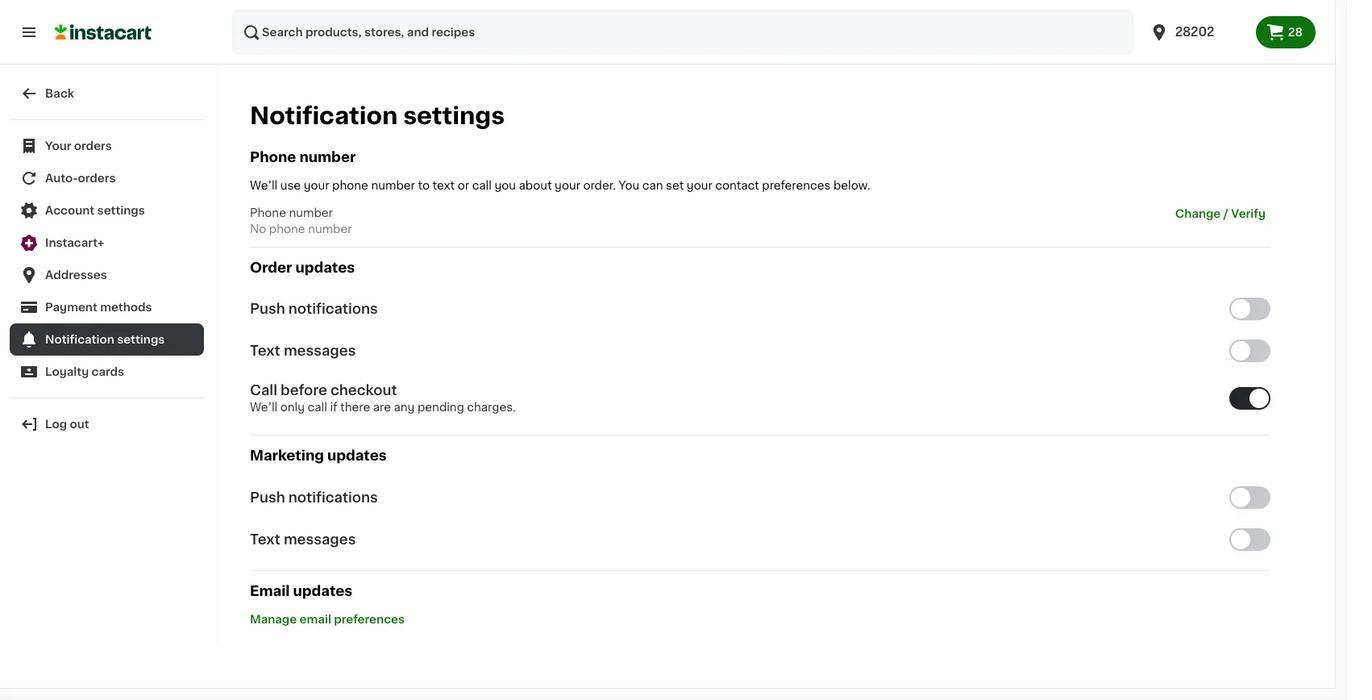 Task type: describe. For each thing, give the bounding box(es) containing it.
phone for no
[[269, 223, 305, 235]]

verify
[[1232, 208, 1266, 219]]

log out
[[45, 419, 89, 430]]

0 vertical spatial call
[[472, 180, 492, 191]]

text for order updates
[[250, 345, 280, 358]]

loyalty cards link
[[10, 356, 204, 388]]

contact
[[716, 180, 760, 191]]

back
[[45, 88, 74, 99]]

no
[[250, 223, 266, 235]]

1 your from the left
[[304, 180, 330, 191]]

manage email preferences link
[[250, 614, 405, 625]]

charges.
[[467, 402, 516, 413]]

before
[[281, 384, 327, 397]]

you
[[495, 180, 516, 191]]

you
[[619, 180, 640, 191]]

2 your from the left
[[555, 180, 581, 191]]

push notifications for marketing
[[250, 491, 378, 504]]

28 button
[[1256, 16, 1316, 48]]

auto-orders link
[[10, 162, 204, 194]]

phone number
[[250, 151, 356, 164]]

loyalty
[[45, 366, 89, 377]]

change
[[1176, 208, 1221, 219]]

loyalty cards
[[45, 366, 124, 377]]

text for marketing updates
[[250, 533, 280, 546]]

instacart+ link
[[10, 227, 204, 259]]

out
[[70, 419, 89, 430]]

Search field
[[232, 10, 1134, 55]]

email
[[250, 584, 290, 597]]

marketing updates
[[250, 450, 387, 462]]

checkout
[[331, 384, 397, 397]]

payment methods link
[[10, 291, 204, 323]]

updates for order updates
[[295, 261, 355, 274]]

orders for your orders
[[74, 140, 112, 152]]

about
[[519, 180, 552, 191]]

1 we'll from the top
[[250, 180, 278, 191]]

updates for marketing updates
[[327, 450, 387, 462]]

we'll inside call before checkout we'll only call if there are any pending charges.
[[250, 402, 278, 413]]

0 horizontal spatial preferences
[[334, 614, 405, 625]]

log out link
[[10, 408, 204, 440]]

to
[[418, 180, 430, 191]]

order updates
[[250, 261, 355, 274]]

back link
[[10, 77, 204, 110]]

order
[[250, 261, 292, 274]]

your orders
[[45, 140, 112, 152]]

payment
[[45, 302, 97, 313]]

text
[[433, 180, 455, 191]]

account settings link
[[10, 194, 204, 227]]

your
[[45, 140, 71, 152]]

manage
[[250, 614, 297, 625]]



Task type: locate. For each thing, give the bounding box(es) containing it.
push notifications down order updates
[[250, 303, 378, 316]]

3 your from the left
[[687, 180, 713, 191]]

manage email preferences
[[250, 614, 405, 625]]

text messages for order
[[250, 345, 356, 358]]

updates
[[295, 261, 355, 274], [327, 450, 387, 462], [293, 584, 353, 597]]

notification up loyalty cards
[[45, 334, 114, 345]]

preferences
[[762, 180, 831, 191], [334, 614, 405, 625]]

auto-orders
[[45, 173, 116, 184]]

phone
[[250, 151, 296, 164], [250, 207, 286, 219]]

can
[[643, 180, 663, 191]]

we'll
[[250, 180, 278, 191], [250, 402, 278, 413]]

call
[[472, 180, 492, 191], [308, 402, 327, 413]]

/
[[1224, 208, 1229, 219]]

number up order updates
[[308, 223, 352, 235]]

2 horizontal spatial your
[[687, 180, 713, 191]]

phone inside phone number no phone number
[[269, 223, 305, 235]]

notification
[[250, 104, 398, 127], [45, 334, 114, 345]]

updates up manage email preferences link
[[293, 584, 353, 597]]

0 horizontal spatial your
[[304, 180, 330, 191]]

None search field
[[232, 10, 1134, 55]]

1 vertical spatial preferences
[[334, 614, 405, 625]]

preferences right email
[[334, 614, 405, 625]]

notifications down order updates
[[289, 303, 378, 316]]

call inside call before checkout we'll only call if there are any pending charges.
[[308, 402, 327, 413]]

2 28202 button from the left
[[1150, 10, 1247, 55]]

0 vertical spatial notification settings
[[250, 104, 505, 127]]

if
[[330, 402, 338, 413]]

log
[[45, 419, 67, 430]]

call
[[250, 384, 277, 397]]

we'll left use
[[250, 180, 278, 191]]

push
[[250, 303, 285, 316], [250, 491, 285, 504]]

orders up auto-orders
[[74, 140, 112, 152]]

addresses link
[[10, 259, 204, 291]]

we'll use your phone number to text or call you about your order. you can set your contact preferences below.
[[250, 180, 871, 191]]

1 vertical spatial orders
[[78, 173, 116, 184]]

1 vertical spatial notifications
[[289, 491, 378, 504]]

0 horizontal spatial phone
[[269, 223, 305, 235]]

change / verify button
[[1171, 205, 1271, 223]]

settings for account settings link
[[97, 205, 145, 216]]

call right "or"
[[472, 180, 492, 191]]

number up use
[[300, 151, 356, 164]]

0 vertical spatial notifications
[[289, 303, 378, 316]]

2 notifications from the top
[[289, 491, 378, 504]]

2 push from the top
[[250, 491, 285, 504]]

1 horizontal spatial phone
[[332, 180, 368, 191]]

your orders link
[[10, 130, 204, 162]]

there
[[340, 402, 370, 413]]

preferences left below.
[[762, 180, 831, 191]]

your right use
[[304, 180, 330, 191]]

notifications for marketing
[[289, 491, 378, 504]]

text messages up "email updates"
[[250, 533, 356, 546]]

messages up before
[[284, 345, 356, 358]]

number down use
[[289, 207, 333, 219]]

auto-
[[45, 173, 78, 184]]

any
[[394, 402, 415, 413]]

messages up "email updates"
[[284, 533, 356, 546]]

cards
[[92, 366, 124, 377]]

0 vertical spatial we'll
[[250, 180, 278, 191]]

phone number no phone number
[[250, 207, 352, 235]]

0 vertical spatial push notifications
[[250, 303, 378, 316]]

phone
[[332, 180, 368, 191], [269, 223, 305, 235]]

notification up phone number
[[250, 104, 398, 127]]

phone for phone number
[[250, 151, 296, 164]]

1 vertical spatial messages
[[284, 533, 356, 546]]

settings
[[403, 104, 505, 127], [97, 205, 145, 216], [117, 334, 165, 345]]

1 vertical spatial we'll
[[250, 402, 278, 413]]

email updates
[[250, 584, 353, 597]]

1 vertical spatial phone
[[250, 207, 286, 219]]

your right set
[[687, 180, 713, 191]]

0 vertical spatial updates
[[295, 261, 355, 274]]

1 push from the top
[[250, 303, 285, 316]]

0 horizontal spatial call
[[308, 402, 327, 413]]

phone for your
[[332, 180, 368, 191]]

1 text from the top
[[250, 345, 280, 358]]

addresses
[[45, 269, 107, 281]]

28
[[1289, 27, 1303, 38]]

payment methods
[[45, 302, 152, 313]]

settings up "or"
[[403, 104, 505, 127]]

messages for marketing
[[284, 533, 356, 546]]

call before checkout we'll only call if there are any pending charges.
[[250, 384, 516, 413]]

text messages for marketing
[[250, 533, 356, 546]]

text messages
[[250, 345, 356, 358], [250, 533, 356, 546]]

settings down methods
[[117, 334, 165, 345]]

or
[[458, 180, 469, 191]]

1 vertical spatial push
[[250, 491, 285, 504]]

1 vertical spatial updates
[[327, 450, 387, 462]]

0 vertical spatial notification
[[250, 104, 398, 127]]

push notifications
[[250, 303, 378, 316], [250, 491, 378, 504]]

email
[[300, 614, 331, 625]]

notification settings link
[[10, 323, 204, 356]]

1 phone from the top
[[250, 151, 296, 164]]

instacart logo image
[[55, 23, 152, 42]]

push for order updates
[[250, 303, 285, 316]]

number
[[300, 151, 356, 164], [371, 180, 415, 191], [289, 207, 333, 219], [308, 223, 352, 235]]

push notifications down marketing updates
[[250, 491, 378, 504]]

push notifications for order
[[250, 303, 378, 316]]

instacart+
[[45, 237, 104, 248]]

0 vertical spatial text messages
[[250, 345, 356, 358]]

1 vertical spatial text
[[250, 533, 280, 546]]

orders up account settings
[[78, 173, 116, 184]]

1 notifications from the top
[[289, 303, 378, 316]]

order.
[[584, 180, 616, 191]]

notification settings
[[250, 104, 505, 127], [45, 334, 165, 345]]

change / verify
[[1176, 208, 1266, 219]]

notification inside notification settings link
[[45, 334, 114, 345]]

1 messages from the top
[[284, 345, 356, 358]]

text up call at bottom
[[250, 345, 280, 358]]

0 vertical spatial preferences
[[762, 180, 831, 191]]

notifications
[[289, 303, 378, 316], [289, 491, 378, 504]]

orders
[[74, 140, 112, 152], [78, 173, 116, 184]]

2 messages from the top
[[284, 533, 356, 546]]

text messages up before
[[250, 345, 356, 358]]

1 vertical spatial settings
[[97, 205, 145, 216]]

orders for auto-orders
[[78, 173, 116, 184]]

updates for email updates
[[293, 584, 353, 597]]

1 horizontal spatial call
[[472, 180, 492, 191]]

2 phone from the top
[[250, 207, 286, 219]]

call left "if"
[[308, 402, 327, 413]]

2 push notifications from the top
[[250, 491, 378, 504]]

phone for phone number no phone number
[[250, 207, 286, 219]]

settings up instacart+ link
[[97, 205, 145, 216]]

phone inside phone number no phone number
[[250, 207, 286, 219]]

1 horizontal spatial preferences
[[762, 180, 831, 191]]

1 text messages from the top
[[250, 345, 356, 358]]

0 vertical spatial push
[[250, 303, 285, 316]]

account
[[45, 205, 95, 216]]

1 vertical spatial notification settings
[[45, 334, 165, 345]]

pending
[[418, 402, 464, 413]]

1 vertical spatial call
[[308, 402, 327, 413]]

0 vertical spatial phone
[[250, 151, 296, 164]]

methods
[[100, 302, 152, 313]]

28202
[[1176, 26, 1215, 38]]

notifications down marketing updates
[[289, 491, 378, 504]]

phone right no
[[269, 223, 305, 235]]

2 we'll from the top
[[250, 402, 278, 413]]

below.
[[834, 180, 871, 191]]

updates down there
[[327, 450, 387, 462]]

notifications for order
[[289, 303, 378, 316]]

0 horizontal spatial notification settings
[[45, 334, 165, 345]]

28202 button
[[1140, 10, 1256, 55], [1150, 10, 1247, 55]]

1 push notifications from the top
[[250, 303, 378, 316]]

0 vertical spatial orders
[[74, 140, 112, 152]]

only
[[280, 402, 305, 413]]

marketing
[[250, 450, 324, 462]]

number left to
[[371, 180, 415, 191]]

text up email
[[250, 533, 280, 546]]

2 text messages from the top
[[250, 533, 356, 546]]

1 vertical spatial push notifications
[[250, 491, 378, 504]]

text
[[250, 345, 280, 358], [250, 533, 280, 546]]

1 vertical spatial phone
[[269, 223, 305, 235]]

push down marketing
[[250, 491, 285, 504]]

settings for notification settings link
[[117, 334, 165, 345]]

2 text from the top
[[250, 533, 280, 546]]

1 vertical spatial notification
[[45, 334, 114, 345]]

1 28202 button from the left
[[1140, 10, 1256, 55]]

messages
[[284, 345, 356, 358], [284, 533, 356, 546]]

1 horizontal spatial your
[[555, 180, 581, 191]]

messages for order
[[284, 345, 356, 358]]

2 vertical spatial settings
[[117, 334, 165, 345]]

updates down phone number no phone number
[[295, 261, 355, 274]]

2 vertical spatial updates
[[293, 584, 353, 597]]

set
[[666, 180, 684, 191]]

your left order.
[[555, 180, 581, 191]]

push for marketing updates
[[250, 491, 285, 504]]

1 vertical spatial text messages
[[250, 533, 356, 546]]

0 vertical spatial settings
[[403, 104, 505, 127]]

0 vertical spatial phone
[[332, 180, 368, 191]]

your
[[304, 180, 330, 191], [555, 180, 581, 191], [687, 180, 713, 191]]

we'll down call at bottom
[[250, 402, 278, 413]]

1 horizontal spatial notification
[[250, 104, 398, 127]]

phone down phone number
[[332, 180, 368, 191]]

phone up no
[[250, 207, 286, 219]]

0 vertical spatial text
[[250, 345, 280, 358]]

phone up use
[[250, 151, 296, 164]]

use
[[280, 180, 301, 191]]

1 horizontal spatial notification settings
[[250, 104, 505, 127]]

0 horizontal spatial notification
[[45, 334, 114, 345]]

are
[[373, 402, 391, 413]]

account settings
[[45, 205, 145, 216]]

0 vertical spatial messages
[[284, 345, 356, 358]]

push down order
[[250, 303, 285, 316]]



Task type: vqa. For each thing, say whether or not it's contained in the screenshot.
1st Yo
no



